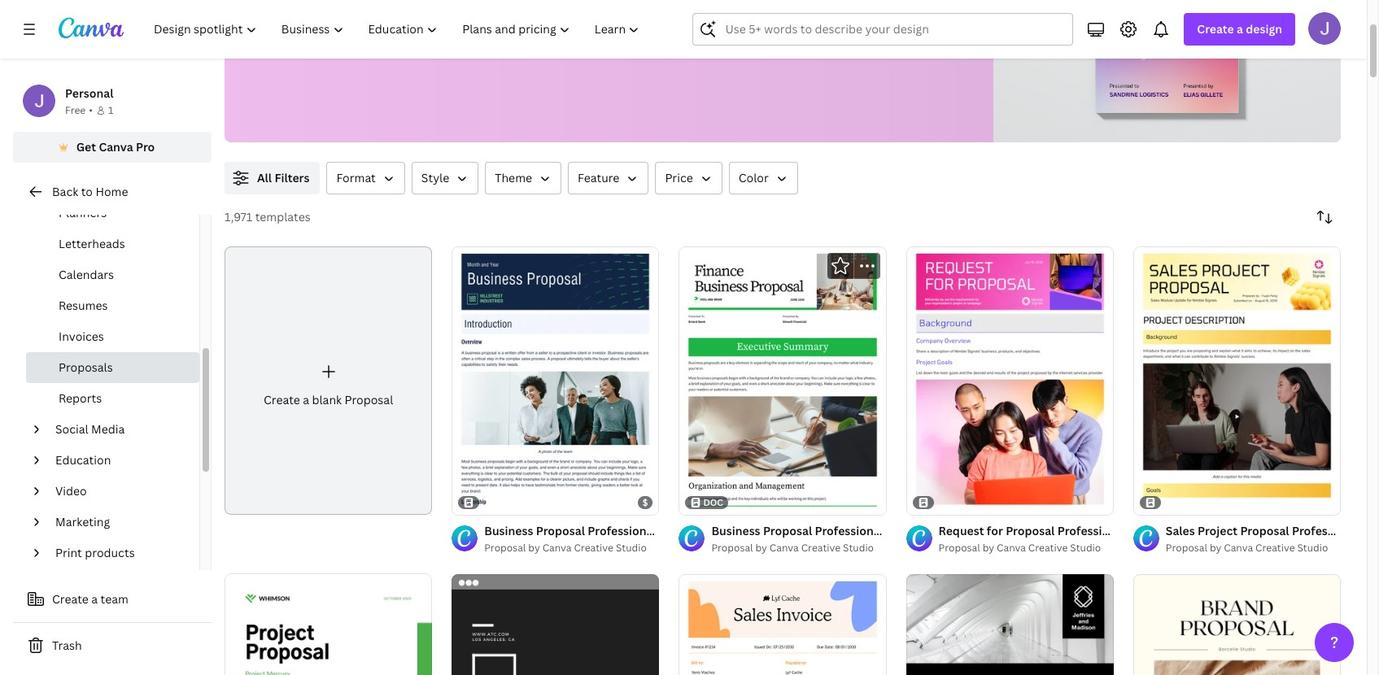 Task type: vqa. For each thing, say whether or not it's contained in the screenshot.
Proposal by Canva Creative Studio LINK for Beige Minimalist Fashion Brand Proposal image's STUDIO
yes



Task type: locate. For each thing, give the bounding box(es) containing it.
1 vertical spatial templates
[[255, 209, 311, 225]]

planners link
[[26, 198, 199, 229]]

of
[[820, 37, 833, 55]]

with canva templates, you don't have to  write proposals from scratch. save time with our project proposal templates which help you put your best foot forward without exerting a whole lot of effort.
[[251, 16, 876, 55]]

proposal by canva creative studio
[[484, 541, 647, 555], [711, 541, 874, 555], [939, 541, 1101, 555], [1166, 541, 1328, 555]]

scratch.
[[641, 16, 691, 34]]

a left team
[[91, 592, 98, 607]]

canva up modern business marketing proposal 'image'
[[542, 541, 572, 555]]

video
[[55, 483, 87, 499]]

1 proposal by canva creative studio link from the left
[[484, 540, 659, 557]]

1 proposal by canva creative studio from the left
[[484, 541, 647, 555]]

free
[[65, 103, 86, 117]]

canva
[[283, 16, 322, 34], [99, 139, 133, 155], [542, 541, 572, 555], [770, 541, 799, 555], [997, 541, 1026, 555], [1224, 541, 1253, 555]]

canva left the pro
[[99, 139, 133, 155]]

4 proposal by canva creative studio from the left
[[1166, 541, 1328, 555]]

calendars link
[[26, 260, 199, 290]]

by up project proposal in black simple and minimal style 'image'
[[983, 541, 994, 555]]

proposal by canva creative studio link up beige minimalist fashion brand proposal image
[[1166, 540, 1341, 557]]

1 horizontal spatial to
[[491, 16, 504, 34]]

invoices
[[59, 329, 104, 344]]

2 horizontal spatial create
[[1197, 21, 1234, 37]]

creative for beige minimalist fashion brand proposal image
[[1256, 541, 1295, 555]]

create inside button
[[52, 592, 89, 607]]

to up put
[[491, 16, 504, 34]]

proposal by canva creative studio up sales proposal professional doc in beige green pink dynamic professional style image
[[711, 541, 874, 555]]

proposal for the business proposal professional doc in green white traditional corporate style image
[[711, 541, 753, 555]]

proposal by canva creative studio up modern business marketing proposal 'image'
[[484, 541, 647, 555]]

your
[[498, 37, 527, 55]]

save
[[694, 16, 724, 34]]

social media
[[55, 421, 125, 437]]

format button
[[327, 162, 405, 194]]

a for create a team
[[91, 592, 98, 607]]

3 proposal by canva creative studio link from the left
[[939, 540, 1114, 557]]

price
[[665, 170, 693, 186]]

proposal by canva creative studio up beige minimalist fashion brand proposal image
[[1166, 541, 1328, 555]]

proposal by canva creative studio link up project proposal in black simple and minimal style 'image'
[[939, 540, 1114, 557]]

get canva pro
[[76, 139, 155, 155]]

create
[[1197, 21, 1234, 37], [264, 392, 300, 408], [52, 592, 89, 607]]

studio for project proposal in black simple and minimal style 'image' proposal by canva creative studio link
[[1070, 541, 1101, 555]]

4 studio from the left
[[1297, 541, 1328, 555]]

studio for beige minimalist fashion brand proposal image's proposal by canva creative studio link
[[1297, 541, 1328, 555]]

2 by from the left
[[756, 541, 767, 555]]

2 studio from the left
[[843, 541, 874, 555]]

business proposal professional doc in dark blue green abstract professional style image
[[452, 246, 659, 515]]

proposals
[[59, 360, 113, 375]]

templates,
[[325, 16, 391, 34]]

trash
[[52, 638, 82, 653]]

3 studio from the left
[[1070, 541, 1101, 555]]

creative for project proposal in black simple and minimal style 'image'
[[1028, 541, 1068, 555]]

from
[[607, 16, 638, 34]]

create left the blank at the bottom left of page
[[264, 392, 300, 408]]

by up sales proposal professional doc in beige green pink dynamic professional style image
[[756, 541, 767, 555]]

canva up proposal
[[283, 16, 322, 34]]

templates down all filters
[[255, 209, 311, 225]]

price button
[[655, 162, 722, 194]]

white and green simple corporate (light) project proposal proposal image
[[225, 574, 432, 675]]

whole
[[759, 37, 797, 55]]

lot
[[800, 37, 817, 55]]

create a design button
[[1184, 13, 1295, 46]]

0 vertical spatial you
[[395, 16, 418, 34]]

canva up project proposal in black simple and minimal style 'image'
[[997, 541, 1026, 555]]

marketing link
[[49, 507, 190, 538]]

2 vertical spatial create
[[52, 592, 89, 607]]

3 creative from the left
[[1028, 541, 1068, 555]]

2 proposal by canva creative studio link from the left
[[711, 540, 887, 557]]

a
[[1237, 21, 1243, 37], [749, 37, 756, 55], [303, 392, 309, 408], [91, 592, 98, 607]]

1 horizontal spatial create
[[264, 392, 300, 408]]

creative
[[574, 541, 613, 555], [801, 541, 841, 555], [1028, 541, 1068, 555], [1256, 541, 1295, 555]]

1 studio from the left
[[616, 541, 647, 555]]

to up planners in the left of the page
[[81, 184, 93, 199]]

canva inside with canva templates, you don't have to  write proposals from scratch. save time with our project proposal templates which help you put your best foot forward without exerting a whole lot of effort.
[[283, 16, 322, 34]]

beige minimalist fashion brand proposal image
[[1133, 575, 1341, 675]]

products
[[85, 545, 135, 561]]

exerting
[[695, 37, 746, 55]]

project proposal in black simple and minimal style image
[[906, 575, 1114, 675]]

0 vertical spatial create
[[1197, 21, 1234, 37]]

1
[[108, 103, 113, 117]]

proposal by canva creative studio link up sales proposal professional doc in beige green pink dynamic professional style image
[[711, 540, 887, 557]]

3 by from the left
[[983, 541, 994, 555]]

proposal for the business proposal professional doc in dark blue green abstract professional style 'image'
[[484, 541, 526, 555]]

None search field
[[693, 13, 1074, 46]]

templates down templates,
[[309, 37, 373, 55]]

education
[[55, 452, 111, 468]]

studio
[[616, 541, 647, 555], [843, 541, 874, 555], [1070, 541, 1101, 555], [1297, 541, 1328, 555]]

by up beige minimalist fashion brand proposal image
[[1210, 541, 1222, 555]]

1 vertical spatial you
[[447, 37, 470, 55]]

you down have on the left top
[[447, 37, 470, 55]]

1 creative from the left
[[574, 541, 613, 555]]

canva up beige minimalist fashion brand proposal image
[[1224, 541, 1253, 555]]

proposal by canva creative studio link for project proposal in black simple and minimal style 'image'
[[939, 540, 1114, 557]]

0 horizontal spatial create
[[52, 592, 89, 607]]

a left design
[[1237, 21, 1243, 37]]

create inside dropdown button
[[1197, 21, 1234, 37]]

you
[[395, 16, 418, 34], [447, 37, 470, 55]]

you up "which"
[[395, 16, 418, 34]]

canva up sales proposal professional doc in beige green pink dynamic professional style image
[[770, 541, 799, 555]]

2 creative from the left
[[801, 541, 841, 555]]

to
[[491, 16, 504, 34], [81, 184, 93, 199]]

print
[[55, 545, 82, 561]]

2 proposal by canva creative studio from the left
[[711, 541, 874, 555]]

resumes link
[[26, 290, 199, 321]]

create a blank proposal element
[[225, 247, 432, 515]]

0 vertical spatial templates
[[309, 37, 373, 55]]

resumes
[[59, 298, 108, 313]]

print products link
[[49, 538, 190, 569]]

1 vertical spatial to
[[81, 184, 93, 199]]

design
[[1246, 21, 1282, 37]]

invoices link
[[26, 321, 199, 352]]

canva for the business proposal professional doc in green white traditional corporate style image
[[770, 541, 799, 555]]

0 vertical spatial to
[[491, 16, 504, 34]]

back to home
[[52, 184, 128, 199]]

a inside button
[[91, 592, 98, 607]]

4 by from the left
[[1210, 541, 1222, 555]]

color
[[739, 170, 769, 186]]

calendars
[[59, 267, 114, 282]]

theme
[[495, 170, 532, 186]]

a left the blank at the bottom left of page
[[303, 392, 309, 408]]

a down time
[[749, 37, 756, 55]]

canva for the business proposal professional doc in dark blue green abstract professional style 'image'
[[542, 541, 572, 555]]

proposals
[[542, 16, 604, 34]]

letterheads link
[[26, 229, 199, 260]]

print products
[[55, 545, 135, 561]]

by
[[528, 541, 540, 555], [756, 541, 767, 555], [983, 541, 994, 555], [1210, 541, 1222, 555]]

sales project proposal professional doc in yellow white pink tactile 3d style image
[[1133, 246, 1341, 515]]

1 horizontal spatial you
[[447, 37, 470, 55]]

create left design
[[1197, 21, 1234, 37]]

all filters
[[257, 170, 310, 186]]

a inside dropdown button
[[1237, 21, 1243, 37]]

0 horizontal spatial to
[[81, 184, 93, 199]]

have
[[457, 16, 487, 34]]

4 creative from the left
[[1256, 541, 1295, 555]]

free •
[[65, 103, 93, 117]]

Sort by button
[[1308, 201, 1341, 234]]

education link
[[49, 445, 190, 476]]

4 proposal by canva creative studio link from the left
[[1166, 540, 1341, 557]]

back to home link
[[13, 176, 212, 208]]

request for proposal professional doc in purple pink yellow tactile 3d style image
[[906, 246, 1114, 515]]

2 proposal templates image from the left
[[1096, 0, 1239, 113]]

style button
[[412, 162, 479, 194]]

forward
[[591, 37, 640, 55]]

top level navigation element
[[143, 13, 654, 46]]

with
[[759, 16, 786, 34]]

proposal by canva creative studio link up modern business marketing proposal 'image'
[[484, 540, 659, 557]]

by up modern business marketing proposal 'image'
[[528, 541, 540, 555]]

3 proposal by canva creative studio from the left
[[939, 541, 1101, 555]]

pro
[[136, 139, 155, 155]]

create for create a blank proposal
[[264, 392, 300, 408]]

proposal
[[251, 37, 306, 55]]

proposal templates image
[[994, 0, 1341, 142], [1096, 0, 1239, 113]]

1 vertical spatial create
[[264, 392, 300, 408]]

1 by from the left
[[528, 541, 540, 555]]

format
[[336, 170, 376, 186]]

proposal
[[345, 392, 393, 408], [484, 541, 526, 555], [711, 541, 753, 555], [939, 541, 980, 555], [1166, 541, 1208, 555]]

create left team
[[52, 592, 89, 607]]

templates
[[309, 37, 373, 55], [255, 209, 311, 225]]

proposal by canva creative studio link
[[484, 540, 659, 557], [711, 540, 887, 557], [939, 540, 1114, 557], [1166, 540, 1341, 557]]

proposal by canva creative studio up project proposal in black simple and minimal style 'image'
[[939, 541, 1101, 555]]



Task type: describe. For each thing, give the bounding box(es) containing it.
social
[[55, 421, 88, 437]]

proposal by canva creative studio for second proposal by canva creative studio link from left
[[711, 541, 874, 555]]

by for modern business marketing proposal 'image''s proposal by canva creative studio link
[[528, 541, 540, 555]]

creative for modern business marketing proposal 'image'
[[574, 541, 613, 555]]

marketing
[[55, 514, 110, 530]]

create a blank proposal link
[[225, 247, 432, 515]]

jacob simon image
[[1308, 12, 1341, 45]]

project
[[813, 16, 859, 34]]

create a team button
[[13, 583, 212, 616]]

video link
[[49, 476, 190, 507]]

letterheads
[[59, 236, 125, 251]]

proposal by canva creative studio for beige minimalist fashion brand proposal image's proposal by canva creative studio link
[[1166, 541, 1328, 555]]

business proposal professional doc in green white traditional corporate style image
[[679, 246, 887, 515]]

1,971 templates
[[225, 209, 311, 225]]

get
[[76, 139, 96, 155]]

home
[[96, 184, 128, 199]]

media
[[91, 421, 125, 437]]

reports link
[[26, 383, 199, 414]]

best
[[530, 37, 558, 55]]

canva for sales project proposal professional doc in yellow white pink tactile 3d style image
[[1224, 541, 1253, 555]]

don't
[[421, 16, 454, 34]]

proposal for sales project proposal professional doc in yellow white pink tactile 3d style image
[[1166, 541, 1208, 555]]

team
[[101, 592, 128, 607]]

trash link
[[13, 630, 212, 662]]

get canva pro button
[[13, 132, 212, 163]]

•
[[89, 103, 93, 117]]

time
[[727, 16, 755, 34]]

a for create a blank proposal
[[303, 392, 309, 408]]

help
[[416, 37, 444, 55]]

1,971
[[225, 209, 252, 225]]

effort.
[[837, 37, 876, 55]]

sales proposal professional doc in beige green pink dynamic professional style image
[[679, 574, 887, 675]]

foot
[[561, 37, 587, 55]]

$
[[643, 496, 648, 509]]

create for create a team
[[52, 592, 89, 607]]

write
[[507, 16, 539, 34]]

all
[[257, 170, 272, 186]]

reports
[[59, 391, 102, 406]]

proposal by canva creative studio link for modern business marketing proposal 'image'
[[484, 540, 659, 557]]

by for beige minimalist fashion brand proposal image's proposal by canva creative studio link
[[1210, 541, 1222, 555]]

proposal by canva creative studio for project proposal in black simple and minimal style 'image' proposal by canva creative studio link
[[939, 541, 1101, 555]]

social media link
[[49, 414, 190, 445]]

studio for modern business marketing proposal 'image''s proposal by canva creative studio link
[[616, 541, 647, 555]]

without
[[643, 37, 692, 55]]

by for second proposal by canva creative studio link from left
[[756, 541, 767, 555]]

canva inside button
[[99, 139, 133, 155]]

a inside with canva templates, you don't have to  write proposals from scratch. save time with our project proposal templates which help you put your best foot forward without exerting a whole lot of effort.
[[749, 37, 756, 55]]

personal
[[65, 85, 113, 101]]

our
[[789, 16, 810, 34]]

planners
[[59, 205, 107, 221]]

canva for request for proposal professional doc in purple pink yellow tactile 3d style image
[[997, 541, 1026, 555]]

0 horizontal spatial you
[[395, 16, 418, 34]]

templates inside with canva templates, you don't have to  write proposals from scratch. save time with our project proposal templates which help you put your best foot forward without exerting a whole lot of effort.
[[309, 37, 373, 55]]

modern business marketing proposal image
[[452, 575, 659, 675]]

feature button
[[568, 162, 649, 194]]

studio for second proposal by canva creative studio link from left
[[843, 541, 874, 555]]

create a team
[[52, 592, 128, 607]]

create for create a design
[[1197, 21, 1234, 37]]

style
[[421, 170, 449, 186]]

theme button
[[485, 162, 561, 194]]

all filters button
[[225, 162, 320, 194]]

back
[[52, 184, 78, 199]]

doc
[[703, 496, 723, 509]]

proposal by canva creative studio link for beige minimalist fashion brand proposal image
[[1166, 540, 1341, 557]]

create a design
[[1197, 21, 1282, 37]]

1 proposal templates image from the left
[[994, 0, 1341, 142]]

by for project proposal in black simple and minimal style 'image' proposal by canva creative studio link
[[983, 541, 994, 555]]

filters
[[275, 170, 310, 186]]

a for create a design
[[1237, 21, 1243, 37]]

put
[[474, 37, 495, 55]]

color button
[[729, 162, 798, 194]]

blank
[[312, 392, 342, 408]]

with
[[251, 16, 280, 34]]

feature
[[578, 170, 620, 186]]

to inside with canva templates, you don't have to  write proposals from scratch. save time with our project proposal templates which help you put your best foot forward without exerting a whole lot of effort.
[[491, 16, 504, 34]]

which
[[376, 37, 413, 55]]

create a blank proposal
[[264, 392, 393, 408]]

proposal for request for proposal professional doc in purple pink yellow tactile 3d style image
[[939, 541, 980, 555]]

proposal by canva creative studio for modern business marketing proposal 'image''s proposal by canva creative studio link
[[484, 541, 647, 555]]

Search search field
[[725, 14, 1063, 45]]



